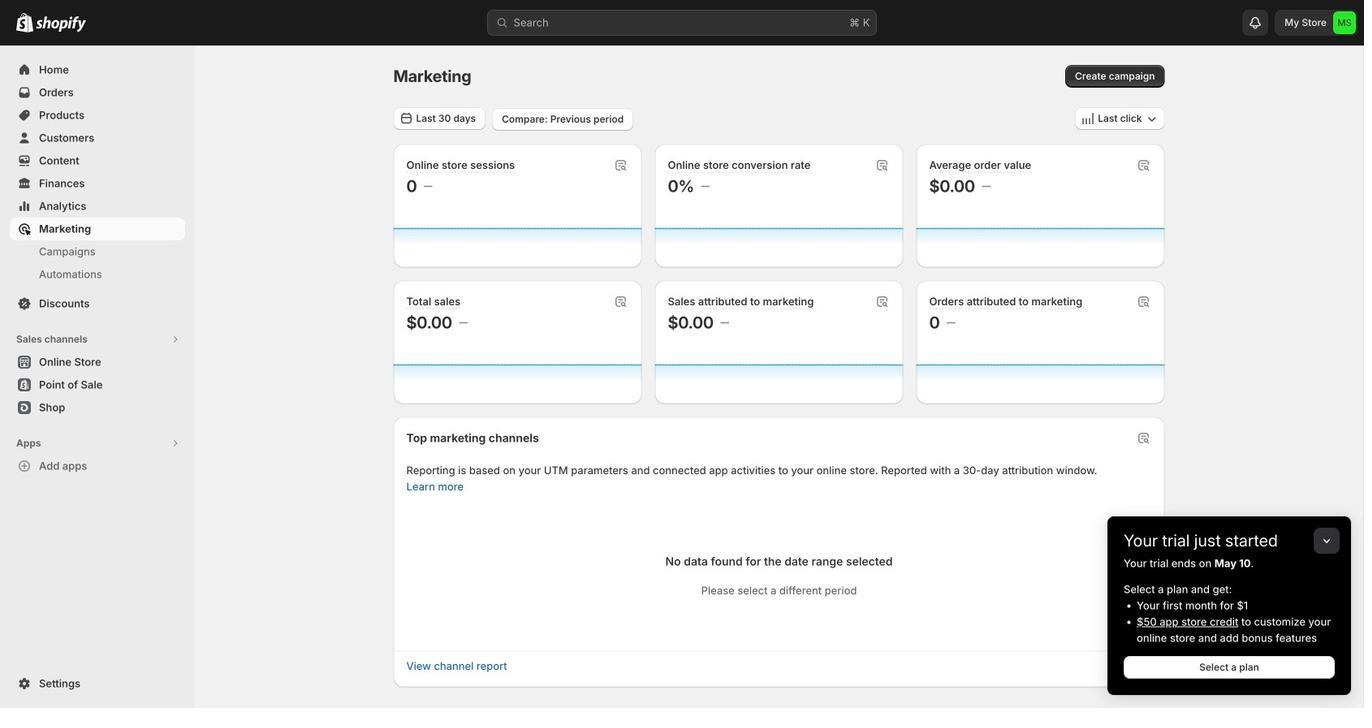 Task type: locate. For each thing, give the bounding box(es) containing it.
0 horizontal spatial shopify image
[[16, 13, 33, 32]]

1 horizontal spatial shopify image
[[36, 16, 86, 32]]

shopify image
[[16, 13, 33, 32], [36, 16, 86, 32]]



Task type: vqa. For each thing, say whether or not it's contained in the screenshot.
Customers
no



Task type: describe. For each thing, give the bounding box(es) containing it.
my store image
[[1334, 11, 1357, 34]]



